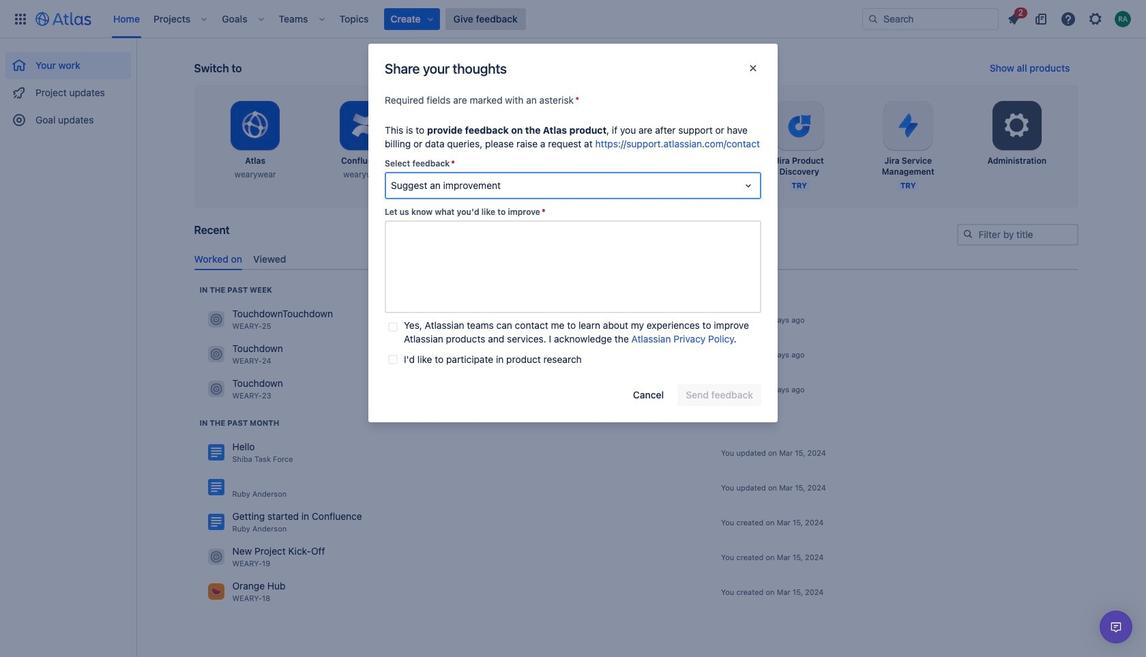 Task type: locate. For each thing, give the bounding box(es) containing it.
0 vertical spatial heading
[[200, 284, 272, 295]]

0 vertical spatial confluence image
[[208, 444, 224, 461]]

search image
[[868, 13, 879, 24]]

0 vertical spatial townsquare image
[[208, 381, 224, 397]]

2 heading from the top
[[200, 417, 279, 428]]

2 townsquare image from the top
[[208, 549, 224, 565]]

2 confluence image from the top
[[208, 479, 224, 496]]

heading
[[200, 284, 272, 295], [200, 417, 279, 428]]

1 heading from the top
[[200, 284, 272, 295]]

group
[[5, 38, 131, 138]]

tab list
[[189, 247, 1084, 270]]

settings image
[[1001, 109, 1033, 142]]

1 vertical spatial confluence image
[[208, 479, 224, 496]]

Filter by title field
[[958, 225, 1077, 244]]

2 vertical spatial townsquare image
[[208, 584, 224, 600]]

banner
[[0, 0, 1146, 38]]

None search field
[[862, 8, 999, 30]]

3 townsquare image from the top
[[208, 584, 224, 600]]

1 vertical spatial townsquare image
[[208, 346, 224, 363]]

None text field
[[385, 220, 761, 313]]

0 vertical spatial townsquare image
[[208, 311, 224, 328]]

townsquare image
[[208, 381, 224, 397], [208, 549, 224, 565]]

1 vertical spatial townsquare image
[[208, 549, 224, 565]]

1 confluence image from the top
[[208, 444, 224, 461]]

confluence image
[[208, 444, 224, 461], [208, 479, 224, 496]]

confluence image
[[208, 514, 224, 530]]

1 vertical spatial heading
[[200, 417, 279, 428]]

townsquare image
[[208, 311, 224, 328], [208, 346, 224, 363], [208, 584, 224, 600]]

1 townsquare image from the top
[[208, 311, 224, 328]]



Task type: describe. For each thing, give the bounding box(es) containing it.
1 townsquare image from the top
[[208, 381, 224, 397]]

heading for second townsquare image from the bottom of the page
[[200, 284, 272, 295]]

heading for confluence icon
[[200, 417, 279, 428]]

top element
[[8, 0, 862, 38]]

help image
[[1060, 11, 1077, 27]]

search image
[[962, 229, 973, 239]]

open intercom messenger image
[[1108, 619, 1124, 635]]

Search field
[[862, 8, 999, 30]]

open image
[[740, 177, 757, 194]]

close modal image
[[745, 60, 761, 76]]

2 townsquare image from the top
[[208, 346, 224, 363]]



